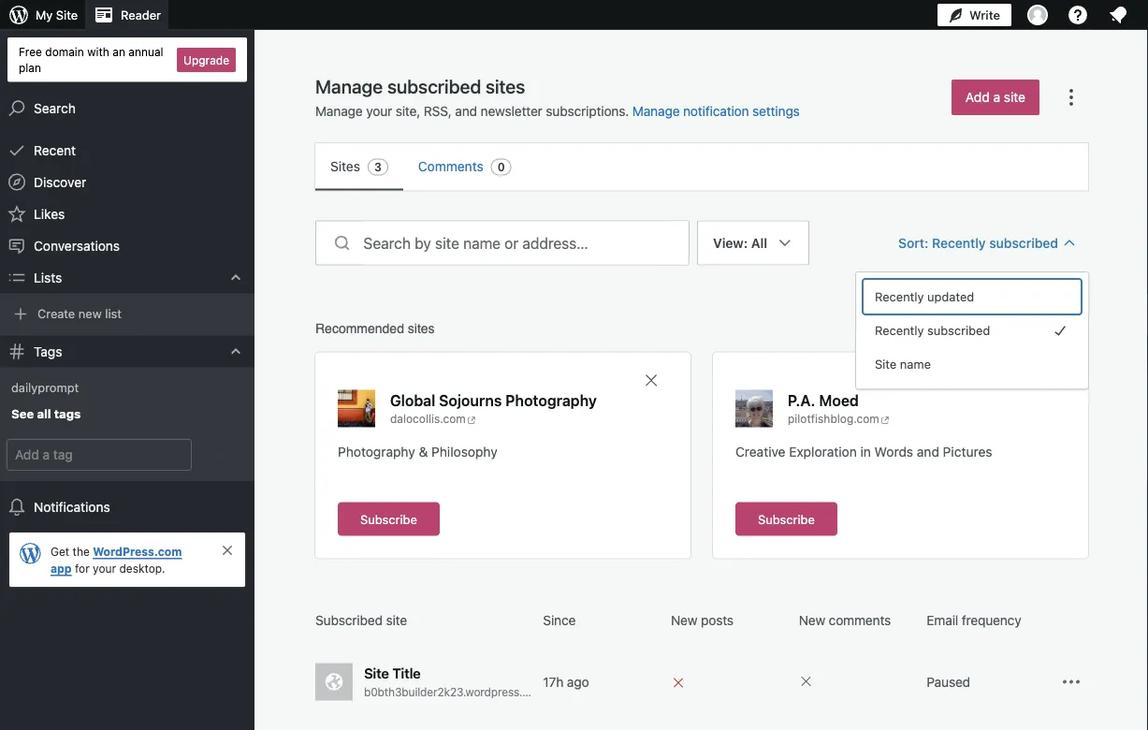 Task type: locate. For each thing, give the bounding box(es) containing it.
1 horizontal spatial add
[[966, 89, 990, 105]]

row containing subscribed site
[[315, 611, 1089, 645]]

site for title
[[364, 665, 389, 682]]

see
[[11, 407, 34, 421]]

create
[[37, 306, 75, 320]]

add a site
[[966, 89, 1026, 105]]

more information image
[[799, 674, 814, 689]]

recently updated
[[875, 290, 975, 304]]

and right words
[[917, 444, 940, 459]]

sojourns
[[439, 391, 502, 409]]

0 horizontal spatial photography
[[338, 444, 415, 459]]

reader
[[121, 8, 161, 22]]

for your desktop.
[[72, 562, 165, 575]]

site right a
[[1004, 89, 1026, 105]]

dismiss image
[[220, 543, 235, 558]]

1 keyboard_arrow_down image from the top
[[227, 268, 245, 287]]

recently up 'site name'
[[875, 323, 924, 337]]

discover
[[34, 174, 86, 190]]

1 horizontal spatial subscribe
[[758, 512, 815, 526]]

new
[[671, 612, 698, 628], [799, 612, 826, 628]]

0
[[498, 161, 505, 174]]

2 subscribe button from the left
[[736, 502, 838, 536]]

global
[[390, 391, 436, 409]]

recently inside dropdown button
[[932, 235, 986, 250]]

name
[[900, 357, 931, 371]]

photography up dalocollis.com link at the bottom of the page
[[506, 391, 597, 409]]

0 horizontal spatial subscribe
[[360, 512, 417, 526]]

subscribe down photography & philosophy
[[360, 512, 417, 526]]

keyboard_arrow_down image inside lists link
[[227, 268, 245, 287]]

1 horizontal spatial your
[[366, 103, 392, 119]]

site for name
[[875, 357, 897, 371]]

see all tags
[[11, 407, 81, 421]]

1 horizontal spatial new
[[799, 612, 826, 628]]

app
[[51, 562, 72, 575]]

0 horizontal spatial site
[[386, 612, 407, 628]]

2 dismiss this recommendation image from the left
[[1040, 371, 1059, 390]]

new comments column header
[[799, 611, 920, 630]]

keyboard_arrow_down image for tags
[[227, 342, 245, 361]]

notifications link
[[0, 491, 255, 523]]

new for new comments
[[799, 612, 826, 628]]

site right subscribed
[[386, 612, 407, 628]]

comments
[[829, 612, 891, 628]]

subscribed
[[990, 235, 1059, 250], [928, 323, 991, 337]]

&
[[419, 444, 428, 459]]

ago
[[567, 674, 589, 689]]

subscribed site
[[315, 612, 407, 628]]

since
[[543, 612, 576, 628]]

frequency
[[962, 612, 1022, 628]]

email
[[927, 612, 959, 628]]

new left the comments
[[799, 612, 826, 628]]

sort: recently subscribed button
[[891, 226, 1089, 260]]

in
[[861, 444, 871, 459]]

add a site button
[[952, 80, 1040, 115]]

write
[[970, 8, 1001, 22]]

recently for recently subscribed
[[875, 323, 924, 337]]

1 dismiss this recommendation image from the left
[[642, 371, 661, 390]]

keyboard_arrow_down image inside tags link
[[227, 342, 245, 361]]

0 horizontal spatial new
[[671, 612, 698, 628]]

the
[[73, 545, 90, 558]]

your left site,
[[366, 103, 392, 119]]

site inside button
[[875, 357, 897, 371]]

subscribe button down photography & philosophy
[[338, 502, 440, 536]]

subscribe button down creative
[[736, 502, 838, 536]]

and
[[455, 103, 477, 119], [917, 444, 940, 459]]

recently subscribed button
[[864, 314, 1081, 347]]

1 vertical spatial keyboard_arrow_down image
[[227, 342, 245, 361]]

0 vertical spatial keyboard_arrow_down image
[[227, 268, 245, 287]]

lists link
[[0, 262, 255, 294]]

posts
[[701, 612, 734, 628]]

recommended sites
[[315, 321, 435, 336]]

0 vertical spatial recently
[[932, 235, 986, 250]]

site
[[56, 8, 78, 22], [875, 357, 897, 371], [364, 665, 389, 682]]

paused
[[927, 674, 971, 689]]

recently up recently subscribed
[[875, 290, 924, 304]]

photography left '&'
[[338, 444, 415, 459]]

recent link
[[0, 134, 255, 166]]

wordpress.com app
[[51, 545, 182, 575]]

17h ago
[[543, 674, 589, 689]]

subscribe button
[[338, 502, 440, 536], [736, 502, 838, 536]]

subscribe
[[360, 512, 417, 526], [758, 512, 815, 526]]

site left "title"
[[364, 665, 389, 682]]

1 vertical spatial photography
[[338, 444, 415, 459]]

my site
[[36, 8, 78, 22]]

0 horizontal spatial subscribe button
[[338, 502, 440, 536]]

tags
[[34, 344, 62, 359]]

1 new from the left
[[671, 612, 698, 628]]

dalocollis.com
[[390, 412, 466, 425]]

0 vertical spatial and
[[455, 103, 477, 119]]

0 horizontal spatial site
[[56, 8, 78, 22]]

keyboard_arrow_down image
[[227, 268, 245, 287], [227, 342, 245, 361]]

2 keyboard_arrow_down image from the top
[[227, 342, 245, 361]]

recently updated button
[[864, 280, 1081, 314]]

1 horizontal spatial and
[[917, 444, 940, 459]]

dismiss this recommendation image for p.a. moed
[[1040, 371, 1059, 390]]

create new list link
[[0, 300, 255, 328]]

2 subscribe from the left
[[758, 512, 815, 526]]

notification settings
[[683, 103, 800, 119]]

recent
[[34, 142, 76, 158]]

search link
[[0, 92, 255, 124]]

annual
[[128, 45, 163, 58]]

dailyprompt link
[[0, 374, 255, 400]]

sites
[[408, 321, 435, 336]]

sites
[[330, 159, 360, 174]]

add inside group
[[210, 448, 232, 462]]

add group
[[0, 436, 255, 474]]

0 horizontal spatial dismiss this recommendation image
[[642, 371, 661, 390]]

pilotfishblog.com link
[[788, 410, 893, 427]]

Add a tag text field
[[7, 440, 191, 470]]

0 vertical spatial subscribed
[[990, 235, 1059, 250]]

help image
[[1067, 4, 1090, 26]]

more actions image
[[1061, 671, 1083, 693]]

more image
[[1061, 86, 1083, 109]]

1 vertical spatial menu
[[864, 280, 1081, 381]]

plan
[[19, 61, 41, 74]]

0 horizontal spatial your
[[93, 562, 116, 575]]

and down subscribed sites
[[455, 103, 477, 119]]

upgrade button
[[177, 48, 236, 72]]

1 vertical spatial site
[[386, 612, 407, 628]]

photography
[[506, 391, 597, 409], [338, 444, 415, 459]]

manage
[[315, 75, 383, 97], [315, 103, 363, 119], [633, 103, 680, 119]]

menu
[[315, 143, 1089, 191], [864, 280, 1081, 381]]

p.a.
[[788, 391, 816, 409]]

0 horizontal spatial and
[[455, 103, 477, 119]]

site left name
[[875, 357, 897, 371]]

dismiss this recommendation image
[[642, 371, 661, 390], [1040, 371, 1059, 390]]

2 vertical spatial site
[[364, 665, 389, 682]]

0 vertical spatial photography
[[506, 391, 597, 409]]

global sojourns photography
[[390, 391, 597, 409]]

exploration
[[789, 444, 857, 459]]

1 horizontal spatial subscribe button
[[736, 502, 838, 536]]

site inside site title b0bth3builder2k23.wordpress.com
[[364, 665, 389, 682]]

subscribe for p.a. moed
[[758, 512, 815, 526]]

1 vertical spatial site
[[875, 357, 897, 371]]

my profile image
[[1028, 5, 1048, 25]]

site name
[[875, 357, 931, 371]]

your
[[366, 103, 392, 119], [93, 562, 116, 575]]

subscribed up "recently updated" button
[[990, 235, 1059, 250]]

1 vertical spatial add
[[210, 448, 232, 462]]

sort: recently subscribed
[[899, 235, 1059, 250]]

since column header
[[543, 611, 664, 630]]

0 vertical spatial add
[[966, 89, 990, 105]]

0 vertical spatial menu
[[315, 143, 1089, 191]]

1 horizontal spatial photography
[[506, 391, 597, 409]]

0 horizontal spatial add
[[210, 448, 232, 462]]

1 vertical spatial recently
[[875, 290, 924, 304]]

1 horizontal spatial site
[[364, 665, 389, 682]]

1 vertical spatial row
[[315, 720, 1089, 730]]

1 vertical spatial subscribed
[[928, 323, 991, 337]]

dismiss this recommendation image for global sojourns photography
[[642, 371, 661, 390]]

newsletter
[[481, 103, 543, 119]]

with
[[87, 45, 109, 58]]

recently right 'sort:'
[[932, 235, 986, 250]]

1 horizontal spatial dismiss this recommendation image
[[1040, 371, 1059, 390]]

2 new from the left
[[799, 612, 826, 628]]

pilotfishblog.com
[[788, 412, 880, 425]]

0 vertical spatial site
[[1004, 89, 1026, 105]]

p.a. moed
[[788, 391, 859, 409]]

1 subscribe button from the left
[[338, 502, 440, 536]]

0 vertical spatial site
[[56, 8, 78, 22]]

search
[[34, 100, 76, 116]]

subscribe down creative
[[758, 512, 815, 526]]

1 subscribe from the left
[[360, 512, 417, 526]]

and inside the manage subscribed sites manage your site, rss, and newsletter subscriptions. manage notification settings
[[455, 103, 477, 119]]

your inside the manage subscribed sites manage your site, rss, and newsletter subscriptions. manage notification settings
[[366, 103, 392, 119]]

2 horizontal spatial site
[[875, 357, 897, 371]]

wordpress.com
[[93, 545, 182, 558]]

view: all
[[713, 235, 768, 250]]

get
[[51, 545, 69, 558]]

row
[[315, 611, 1089, 645], [315, 720, 1089, 730]]

cell
[[671, 672, 792, 692]]

0 vertical spatial row
[[315, 611, 1089, 645]]

0 vertical spatial your
[[366, 103, 392, 119]]

add
[[966, 89, 990, 105], [210, 448, 232, 462]]

site right my at the left top of page
[[56, 8, 78, 22]]

new left 'posts'
[[671, 612, 698, 628]]

add button
[[198, 440, 243, 470]]

philosophy
[[432, 444, 498, 459]]

add inside manage subscribed sites main content
[[966, 89, 990, 105]]

add for add
[[210, 448, 232, 462]]

menu containing sites
[[315, 143, 1089, 191]]

p.a. moed link
[[788, 390, 859, 410]]

None search field
[[315, 220, 690, 265]]

1 horizontal spatial site
[[1004, 89, 1026, 105]]

subscribed down updated
[[928, 323, 991, 337]]

2 vertical spatial recently
[[875, 323, 924, 337]]

your right for
[[93, 562, 116, 575]]



Task type: vqa. For each thing, say whether or not it's contained in the screenshot.
'row' containing Subscribed site
yes



Task type: describe. For each thing, give the bounding box(es) containing it.
creative
[[736, 444, 786, 459]]

site inside 'link'
[[56, 8, 78, 22]]

none search field inside manage subscribed sites main content
[[315, 220, 690, 265]]

photography & philosophy
[[338, 444, 498, 459]]

recently for recently updated
[[875, 290, 924, 304]]

tags
[[54, 407, 81, 421]]

manage subscribed sites main content
[[286, 74, 1119, 730]]

subscribe button for global sojourns photography
[[338, 502, 440, 536]]

site title cell
[[315, 663, 545, 701]]

notifications
[[34, 499, 110, 515]]

photography inside 'link'
[[506, 391, 597, 409]]

new for new posts
[[671, 612, 698, 628]]

see all tags link
[[0, 400, 255, 429]]

1 vertical spatial your
[[93, 562, 116, 575]]

email frequency
[[927, 612, 1022, 628]]

free domain with an annual plan
[[19, 45, 163, 74]]

conversations
[[34, 238, 120, 253]]

conversations link
[[0, 230, 255, 262]]

subscribe for global sojourns photography
[[360, 512, 417, 526]]

dailyprompt
[[11, 380, 79, 394]]

title
[[393, 665, 421, 682]]

dalocollis.com link
[[390, 410, 631, 427]]

add for add a site
[[966, 89, 990, 105]]

recommended
[[315, 321, 404, 336]]

manage notification settings link
[[633, 103, 800, 119]]

a
[[994, 89, 1001, 105]]

my
[[36, 8, 53, 22]]

b0bth3builder2k23.wordpress.com
[[364, 686, 545, 699]]

lists
[[34, 270, 62, 285]]

write link
[[938, 0, 1012, 30]]

view: all button
[[697, 220, 810, 415]]

subscriptions.
[[546, 103, 629, 119]]

menu inside manage subscribed sites main content
[[315, 143, 1089, 191]]

moed
[[819, 391, 859, 409]]

Search search field
[[364, 221, 689, 264]]

subscribed inside "sort: recently subscribed" dropdown button
[[990, 235, 1059, 250]]

global sojourns photography link
[[390, 390, 597, 410]]

site title b0bth3builder2k23.wordpress.com
[[364, 665, 545, 699]]

desktop.
[[119, 562, 165, 575]]

3
[[374, 161, 382, 174]]

cell inside site title row
[[671, 672, 792, 692]]

manage subscribed sites manage your site, rss, and newsletter subscriptions. manage notification settings
[[315, 75, 800, 119]]

subscribed
[[315, 612, 383, 628]]

an
[[113, 45, 125, 58]]

pictures
[[943, 444, 993, 459]]

recently subscribed
[[875, 323, 991, 337]]

discover link
[[0, 166, 255, 198]]

email frequency column header
[[927, 611, 1048, 630]]

menu containing recently updated
[[864, 280, 1081, 381]]

right image
[[1049, 319, 1072, 342]]

get the
[[51, 545, 93, 558]]

upgrade
[[184, 53, 229, 66]]

words
[[875, 444, 914, 459]]

creative exploration in words and pictures
[[736, 444, 993, 459]]

site title row
[[315, 645, 1089, 720]]

subscribed site column header
[[315, 611, 536, 630]]

17h
[[543, 674, 564, 689]]

create new list
[[37, 306, 122, 320]]

keyboard_arrow_down image for lists
[[227, 268, 245, 287]]

new posts
[[671, 612, 734, 628]]

subscribe button for p.a. moed
[[736, 502, 838, 536]]

free
[[19, 45, 42, 58]]

comments
[[418, 159, 484, 174]]

new posts column header
[[671, 611, 792, 630]]

manage your notifications image
[[1107, 4, 1130, 26]]

all
[[37, 407, 51, 421]]

for
[[75, 562, 90, 575]]

site,
[[396, 103, 420, 119]]

b0bth3builder2k23.wordpress.com link
[[364, 684, 545, 701]]

site inside button
[[1004, 89, 1026, 105]]

my site link
[[0, 0, 85, 30]]

1 vertical spatial and
[[917, 444, 940, 459]]

rss,
[[424, 103, 452, 119]]

subscribed sites
[[387, 75, 525, 97]]

paused cell
[[927, 673, 1048, 691]]

subscribed inside recently subscribed button
[[928, 323, 991, 337]]

likes
[[34, 206, 65, 221]]

site title table
[[315, 611, 1089, 730]]

reader link
[[85, 0, 168, 30]]

updated
[[928, 290, 975, 304]]

site inside column header
[[386, 612, 407, 628]]



